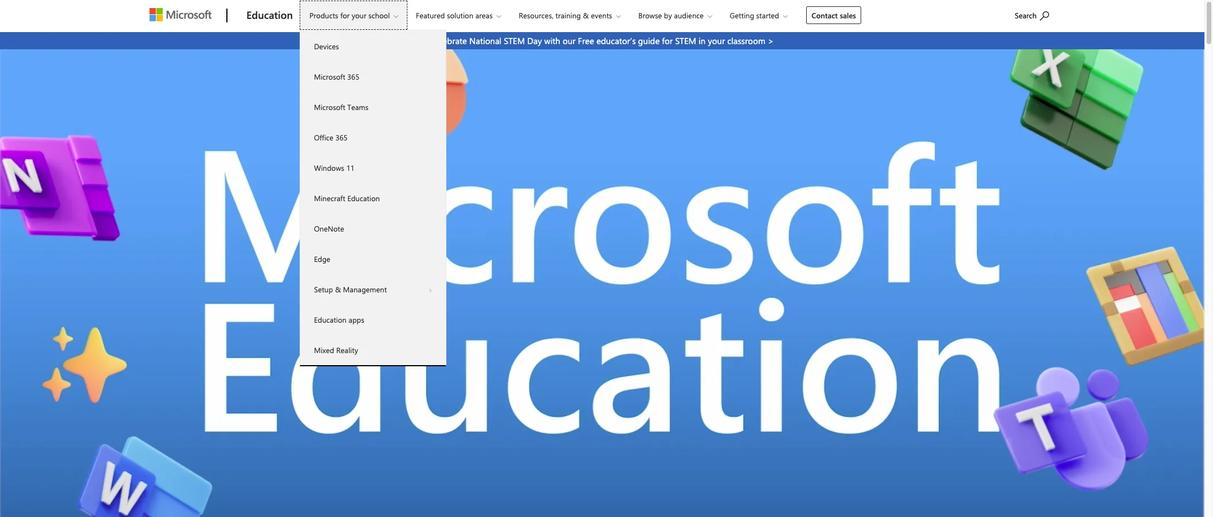 Task type: locate. For each thing, give the bounding box(es) containing it.
microsoft teams
[[314, 102, 369, 112]]

& left events
[[583, 10, 589, 20]]

onenote link
[[300, 213, 446, 244]]

0 vertical spatial for
[[340, 10, 350, 20]]

browse
[[639, 10, 662, 20]]

education
[[247, 8, 293, 22], [348, 193, 380, 203], [314, 315, 347, 325]]

education left apps
[[314, 315, 347, 325]]

0 vertical spatial 365
[[348, 72, 360, 81]]

education apps link
[[300, 304, 446, 335]]

for
[[340, 10, 350, 20], [662, 35, 673, 46]]

education left products
[[247, 8, 293, 22]]

minecraft
[[314, 193, 345, 203]]

contact sales link
[[807, 6, 862, 24]]

1 horizontal spatial &
[[583, 10, 589, 20]]

apps
[[349, 315, 364, 325]]

& right setup
[[335, 284, 341, 294]]

1 horizontal spatial your
[[708, 35, 725, 46]]

classroom
[[728, 35, 766, 46]]

featured
[[416, 10, 445, 20]]

guide
[[638, 35, 660, 46]]

Search search field
[[1010, 2, 1061, 28]]

1 vertical spatial 365
[[336, 132, 348, 142]]

for right guide
[[662, 35, 673, 46]]

microsoft
[[314, 72, 345, 81], [314, 102, 345, 112]]

microsoft for microsoft teams
[[314, 102, 345, 112]]

0 horizontal spatial &
[[335, 284, 341, 294]]

microsoft image
[[150, 8, 212, 21]]

365 up teams
[[348, 72, 360, 81]]

365 for microsoft 365
[[348, 72, 360, 81]]

edge link
[[300, 244, 446, 274]]

microsoft down devices
[[314, 72, 345, 81]]

365 right office
[[336, 132, 348, 142]]

by
[[664, 10, 672, 20]]

0 vertical spatial your
[[352, 10, 367, 20]]

contact
[[812, 10, 838, 20]]

management
[[343, 284, 387, 294]]

resources, training & events
[[519, 10, 613, 20]]

>
[[768, 35, 774, 46]]

your right in
[[708, 35, 725, 46]]

0 horizontal spatial education
[[247, 8, 293, 22]]

office
[[314, 132, 334, 142]]

featured solution areas button
[[406, 1, 511, 30]]

microsoft 365 link
[[300, 61, 446, 92]]

0 horizontal spatial your
[[352, 10, 367, 20]]

0 horizontal spatial stem
[[504, 35, 525, 46]]

2 vertical spatial education
[[314, 315, 347, 325]]

contact sales
[[812, 10, 857, 20]]

your left school
[[352, 10, 367, 20]]

stem left in
[[675, 35, 697, 46]]

products
[[310, 10, 338, 20]]

2 microsoft from the top
[[314, 102, 345, 112]]

365 inside the microsoft 365 link
[[348, 72, 360, 81]]

1 vertical spatial for
[[662, 35, 673, 46]]

microsoft teams link
[[300, 92, 446, 122]]

0 vertical spatial &
[[583, 10, 589, 20]]

national
[[470, 35, 502, 46]]

devices
[[314, 41, 339, 51]]

products for your school button
[[300, 1, 408, 30]]

in
[[699, 35, 706, 46]]

featured solution areas
[[416, 10, 493, 20]]

1 horizontal spatial stem
[[675, 35, 697, 46]]

& inside 'dropdown button'
[[583, 10, 589, 20]]

training
[[556, 10, 581, 20]]

onenote
[[314, 224, 344, 233]]

reality
[[336, 345, 358, 355]]

started
[[757, 10, 780, 20]]

education for education apps
[[314, 315, 347, 325]]

1 vertical spatial your
[[708, 35, 725, 46]]

for right products
[[340, 10, 350, 20]]

2 horizontal spatial education
[[348, 193, 380, 203]]

getting
[[730, 10, 755, 20]]

0 vertical spatial education
[[247, 8, 293, 22]]

microsoft left teams
[[314, 102, 345, 112]]

celebrate national stem day with our free educator's guide for stem in your classroom >
[[431, 35, 774, 46]]

1 horizontal spatial education
[[314, 315, 347, 325]]

mixed
[[314, 345, 334, 355]]

for inside dropdown button
[[340, 10, 350, 20]]

microsoft for microsoft 365
[[314, 72, 345, 81]]

&
[[583, 10, 589, 20], [335, 284, 341, 294]]

stem
[[504, 35, 525, 46], [675, 35, 697, 46]]

your
[[352, 10, 367, 20], [708, 35, 725, 46]]

1 vertical spatial education
[[348, 193, 380, 203]]

365 for office 365
[[336, 132, 348, 142]]

1 vertical spatial microsoft
[[314, 102, 345, 112]]

365 inside office 365 link
[[336, 132, 348, 142]]

stem left day
[[504, 35, 525, 46]]

education up onenote link
[[348, 193, 380, 203]]

getting started
[[730, 10, 780, 20]]

0 vertical spatial microsoft
[[314, 72, 345, 81]]

365
[[348, 72, 360, 81], [336, 132, 348, 142]]

education for education
[[247, 8, 293, 22]]

edge
[[314, 254, 331, 264]]

0 horizontal spatial for
[[340, 10, 350, 20]]

1 microsoft from the top
[[314, 72, 345, 81]]

1 vertical spatial &
[[335, 284, 341, 294]]

11
[[347, 163, 355, 173]]



Task type: describe. For each thing, give the bounding box(es) containing it.
products for your school
[[310, 10, 390, 20]]

minecraft education link
[[300, 183, 446, 213]]

search
[[1015, 10, 1037, 20]]

teams
[[348, 102, 369, 112]]

minecraft education
[[314, 193, 380, 203]]

resources,
[[519, 10, 554, 20]]

devices link
[[300, 31, 446, 61]]

solution
[[447, 10, 474, 20]]

microsoft 365
[[314, 72, 360, 81]]

getting started button
[[720, 1, 797, 30]]

audience
[[674, 10, 704, 20]]

office 365
[[314, 132, 348, 142]]

resources, training & events button
[[509, 1, 630, 30]]

browse by audience
[[639, 10, 704, 20]]

events
[[591, 10, 613, 20]]

school
[[369, 10, 390, 20]]

day
[[528, 35, 542, 46]]

sales
[[840, 10, 857, 20]]

educator's
[[597, 35, 636, 46]]

education apps
[[314, 315, 364, 325]]

free
[[578, 35, 594, 46]]

& inside dropdown button
[[335, 284, 341, 294]]

1 horizontal spatial for
[[662, 35, 673, 46]]

windows 11 link
[[300, 153, 446, 183]]

browse by audience button
[[629, 1, 722, 30]]

windows 11
[[314, 163, 355, 173]]

search button
[[1010, 2, 1055, 28]]

areas
[[476, 10, 493, 20]]

mixed reality
[[314, 345, 358, 355]]

setup & management button
[[300, 274, 446, 304]]

celebrate
[[431, 35, 467, 46]]

2 stem from the left
[[675, 35, 697, 46]]

setup
[[314, 284, 333, 294]]

1 stem from the left
[[504, 35, 525, 46]]

windows
[[314, 163, 344, 173]]

your inside dropdown button
[[352, 10, 367, 20]]

education link
[[241, 1, 299, 32]]

celebrate national stem day with our free educator's guide for stem in your classroom > link
[[0, 32, 1205, 49]]

our
[[563, 35, 576, 46]]

mixed reality link
[[300, 335, 446, 365]]

setup & management
[[314, 284, 387, 294]]

with
[[545, 35, 561, 46]]

office 365 link
[[300, 122, 446, 153]]



Task type: vqa. For each thing, say whether or not it's contained in the screenshot.
Microsoft Teams
yes



